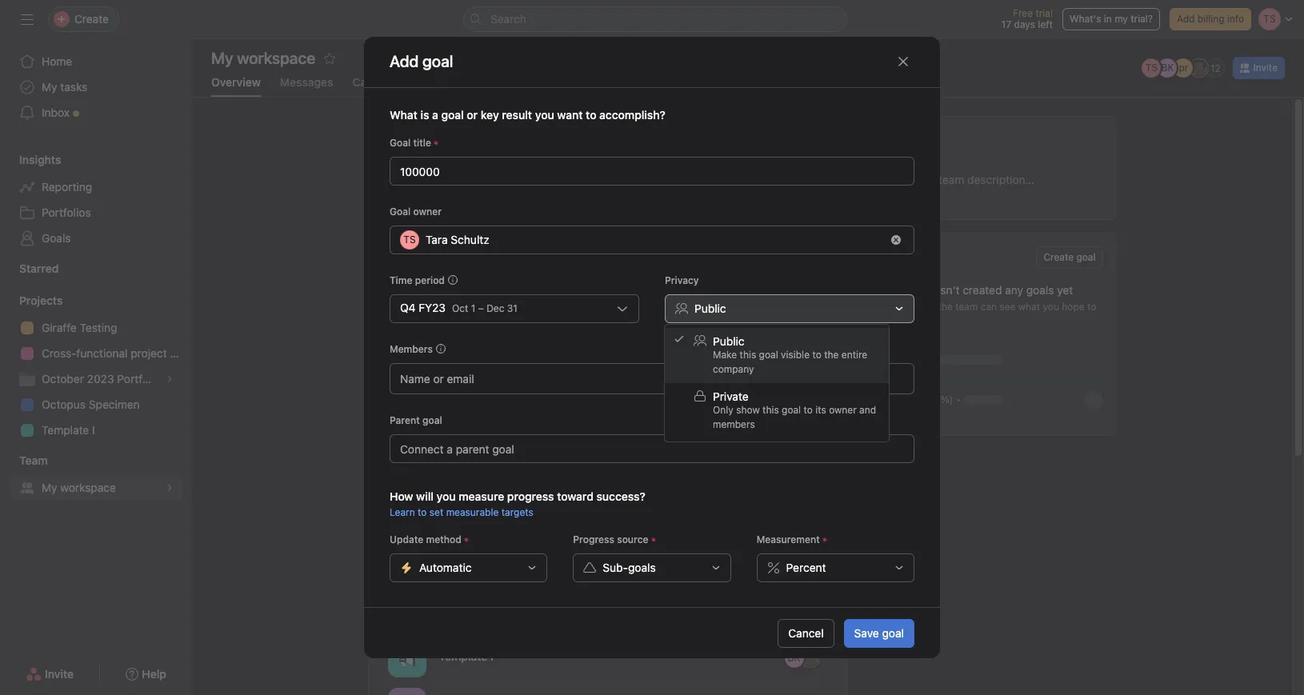 Task type: locate. For each thing, give the bounding box(es) containing it.
required image
[[431, 138, 441, 148], [461, 535, 471, 545]]

template i down octopus specimen link
[[42, 423, 95, 437]]

goal left its at the right bottom
[[782, 404, 801, 416]]

0 vertical spatial specimen
[[89, 398, 140, 411]]

public inside dropdown button
[[694, 301, 726, 315]]

0 vertical spatial pr
[[1179, 62, 1188, 74]]

1 horizontal spatial template
[[439, 649, 488, 663]]

so
[[925, 301, 935, 313]]

tasks
[[60, 80, 88, 94]]

0 horizontal spatial projects
[[19, 294, 63, 307]]

bk down cancel button
[[788, 652, 800, 664]]

goals down source
[[628, 561, 656, 574]]

add inside add billing info button
[[1177, 13, 1195, 25]]

to right visible
[[812, 349, 821, 361]]

computer image
[[397, 551, 416, 570]]

to right hope
[[1087, 301, 1096, 313]]

cross-functional project plan link up sub-
[[368, 487, 847, 536]]

1 horizontal spatial cross-functional project plan
[[439, 503, 593, 516]]

can
[[981, 301, 997, 313]]

goal left visible
[[759, 349, 778, 361]]

2 vertical spatial you
[[437, 489, 456, 503]]

0 horizontal spatial i
[[92, 423, 95, 437]]

this inside the public make this goal visible to the entire company
[[740, 349, 756, 361]]

octopus down the method
[[439, 552, 484, 565]]

cross-
[[42, 346, 76, 360], [439, 503, 474, 516]]

goal left title
[[390, 137, 411, 149]]

add down "this"
[[874, 301, 892, 313]]

reporting
[[42, 180, 92, 194]]

0 horizontal spatial team
[[899, 283, 925, 297]]

0 vertical spatial goals
[[1026, 283, 1054, 297]]

automatic button
[[390, 553, 547, 582]]

puzzle image
[[397, 502, 416, 521]]

add left billing
[[1177, 13, 1195, 25]]

0 vertical spatial goal
[[390, 137, 411, 149]]

2 goal from the top
[[390, 205, 411, 217]]

create
[[1044, 251, 1074, 263]]

my workspace link
[[10, 475, 182, 501]]

template down drisco's
[[439, 649, 488, 663]]

public make this goal visible to the entire company
[[713, 334, 867, 375]]

pr
[[1179, 62, 1188, 74], [805, 554, 815, 566]]

0 vertical spatial bk
[[1161, 62, 1174, 74]]

1 vertical spatial public
[[713, 334, 745, 348]]

team
[[19, 454, 48, 467]]

this inside private only show this goal to its owner and members
[[762, 404, 779, 416]]

specimen
[[89, 398, 140, 411], [487, 552, 539, 565]]

0 horizontal spatial required image
[[431, 138, 441, 148]]

messages
[[280, 75, 333, 89]]

i down the drinks
[[490, 649, 494, 663]]

public inside the public make this goal visible to the entire company
[[713, 334, 745, 348]]

i
[[92, 423, 95, 437], [490, 649, 494, 663]]

required image up sub-goals dropdown button on the bottom of page
[[648, 535, 658, 545]]

1 vertical spatial cross-functional project plan link
[[368, 487, 847, 536]]

to inside this team hasn't created any goals yet add a goal so the team can see what you hope to achieve.
[[1087, 301, 1096, 313]]

1 vertical spatial project
[[465, 456, 501, 470]]

any
[[1005, 283, 1023, 297]]

percent
[[786, 561, 826, 574]]

1 vertical spatial goals
[[874, 248, 915, 266]]

1 horizontal spatial cross-
[[439, 503, 474, 516]]

bk for i
[[788, 652, 800, 664]]

the left 'entire'
[[824, 349, 839, 361]]

my workspace
[[211, 49, 315, 67]]

giraffe
[[42, 321, 77, 334]]

1 horizontal spatial project
[[465, 456, 501, 470]]

achieve.
[[874, 316, 911, 328]]

goal inside private only show this goal to its owner and members
[[782, 404, 801, 416]]

0 horizontal spatial invite
[[45, 667, 74, 681]]

about us
[[874, 131, 939, 150]]

0 vertical spatial you
[[535, 108, 554, 121]]

goals down remove image
[[874, 248, 915, 266]]

goal inside button
[[1076, 251, 1096, 263]]

1 vertical spatial projects
[[381, 402, 440, 420]]

or
[[467, 108, 478, 121]]

goal inside this team hasn't created any goals yet add a goal so the team can see what you hope to achieve.
[[903, 301, 922, 313]]

2 horizontal spatial you
[[1043, 301, 1059, 313]]

goal up time
[[390, 205, 411, 217]]

1 vertical spatial specimen
[[487, 552, 539, 565]]

1 horizontal spatial cross-functional project plan link
[[368, 487, 847, 536]]

a
[[432, 108, 438, 121], [895, 301, 900, 313]]

ts
[[1145, 62, 1158, 74], [404, 233, 416, 245], [772, 554, 784, 566], [772, 603, 784, 615]]

1 vertical spatial the
[[824, 349, 839, 361]]

cross- up the method
[[439, 503, 474, 516]]

cross- inside projects element
[[42, 346, 76, 360]]

0 horizontal spatial template
[[42, 423, 89, 437]]

1 horizontal spatial goals
[[874, 248, 915, 266]]

0 horizontal spatial you
[[437, 489, 456, 503]]

you up set
[[437, 489, 456, 503]]

2 my from the top
[[42, 481, 57, 494]]

goal inside button
[[882, 626, 904, 640]]

octopus down october
[[42, 398, 86, 411]]

ja left 12
[[1194, 62, 1205, 74]]

0 vertical spatial public
[[694, 301, 726, 315]]

calendar link
[[352, 75, 400, 97]]

public for public make this goal visible to the entire company
[[713, 334, 745, 348]]

cross-functional project plan link up the "2023"
[[10, 341, 192, 366]]

bk left 12
[[1161, 62, 1174, 74]]

to inside the public make this goal visible to the entire company
[[812, 349, 821, 361]]

projects element
[[0, 286, 192, 446]]

template down octopus specimen link
[[42, 423, 89, 437]]

how will you measure progress toward success? learn to set measurable targets
[[390, 489, 645, 518]]

1 horizontal spatial you
[[535, 108, 554, 121]]

goal right create
[[1076, 251, 1096, 263]]

trial?
[[1131, 13, 1153, 25]]

0 horizontal spatial the
[[824, 349, 839, 361]]

team up so
[[899, 283, 925, 297]]

required image for sub-goals
[[648, 535, 658, 545]]

home
[[42, 54, 72, 68]]

2 vertical spatial ja
[[805, 652, 815, 664]]

i inside projects element
[[92, 423, 95, 437]]

1 vertical spatial pr
[[805, 554, 815, 566]]

q4
[[400, 301, 416, 314]]

measurable
[[446, 506, 499, 518]]

0 vertical spatial owner
[[413, 205, 442, 217]]

goal for goal title
[[390, 137, 411, 149]]

projects up giraffe
[[19, 294, 63, 307]]

goals
[[1026, 283, 1054, 297], [628, 561, 656, 574]]

projects down name or email text field
[[381, 402, 440, 420]]

plan
[[170, 346, 192, 360], [571, 503, 593, 516]]

ts left the co at right bottom
[[772, 603, 784, 615]]

co
[[789, 603, 800, 615]]

public
[[694, 301, 726, 315], [713, 334, 745, 348]]

source
[[617, 533, 648, 545]]

a inside this team hasn't created any goals yet add a goal so the team can see what you hope to achieve.
[[895, 301, 900, 313]]

1 horizontal spatial octopus
[[439, 552, 484, 565]]

cross- down giraffe
[[42, 346, 76, 360]]

2 vertical spatial project
[[530, 503, 568, 516]]

12
[[1210, 62, 1221, 74]]

goal right save
[[882, 626, 904, 640]]

parent
[[390, 414, 420, 426]]

1 horizontal spatial required image
[[820, 535, 830, 545]]

2 horizontal spatial project
[[530, 503, 568, 516]]

1 horizontal spatial required image
[[461, 535, 471, 545]]

required image up percent dropdown button
[[820, 535, 830, 545]]

goal left so
[[903, 301, 922, 313]]

template i inside template i link
[[42, 423, 95, 437]]

1 vertical spatial my
[[42, 481, 57, 494]]

0 horizontal spatial this
[[740, 349, 756, 361]]

time
[[390, 274, 412, 286]]

save goal button
[[844, 619, 914, 648]]

goals
[[42, 231, 71, 245], [874, 248, 915, 266]]

my inside teams element
[[42, 481, 57, 494]]

0 horizontal spatial plan
[[170, 346, 192, 360]]

functional inside projects element
[[76, 346, 128, 360]]

what
[[1018, 301, 1040, 313]]

goal inside the public make this goal visible to the entire company
[[759, 349, 778, 361]]

0 horizontal spatial add
[[874, 301, 892, 313]]

you
[[535, 108, 554, 121], [1043, 301, 1059, 313], [437, 489, 456, 503]]

a right is
[[432, 108, 438, 121]]

Enter goal name text field
[[390, 157, 914, 185]]

i down octopus specimen link
[[92, 423, 95, 437]]

octopus specimen down october 2023 portfolio link
[[42, 398, 140, 411]]

1 vertical spatial i
[[490, 649, 494, 663]]

0 vertical spatial this
[[740, 349, 756, 361]]

1 vertical spatial goals
[[628, 561, 656, 574]]

this
[[740, 349, 756, 361], [762, 404, 779, 416]]

1 vertical spatial cross-functional project plan
[[439, 503, 593, 516]]

to accomplish?
[[586, 108, 666, 121]]

team left "can"
[[955, 301, 978, 313]]

0 vertical spatial functional
[[76, 346, 128, 360]]

you right what on the top right
[[1043, 301, 1059, 313]]

ja left the co at right bottom
[[757, 603, 767, 615]]

drisco's
[[439, 593, 482, 607]]

0 vertical spatial project
[[131, 346, 167, 360]]

1 vertical spatial octopus specimen
[[439, 552, 539, 565]]

octopus specimen up the drisco's drinks
[[439, 552, 539, 565]]

to left set
[[418, 506, 427, 518]]

public for public
[[694, 301, 726, 315]]

megaphone image
[[397, 648, 416, 668]]

pr left 12
[[1179, 62, 1188, 74]]

octopus specimen
[[42, 398, 140, 411], [439, 552, 539, 565]]

required image
[[648, 535, 658, 545], [820, 535, 830, 545]]

want
[[557, 108, 583, 121]]

my left tasks at the left of the page
[[42, 80, 57, 94]]

1 horizontal spatial functional
[[474, 503, 527, 516]]

0 horizontal spatial project
[[131, 346, 167, 360]]

1 vertical spatial a
[[895, 301, 900, 313]]

portfolios
[[42, 206, 91, 219]]

ts left 'tara'
[[404, 233, 416, 245]]

my inside 'link'
[[42, 80, 57, 94]]

the inside this team hasn't created any goals yet add a goal so the team can see what you hope to achieve.
[[938, 301, 953, 313]]

info
[[1227, 13, 1244, 25]]

you left 'want'
[[535, 108, 554, 121]]

testing
[[80, 321, 117, 334]]

0 vertical spatial required image
[[431, 138, 441, 148]]

measurement
[[757, 533, 820, 545]]

1 horizontal spatial ja
[[805, 652, 815, 664]]

my down team
[[42, 481, 57, 494]]

1 vertical spatial this
[[762, 404, 779, 416]]

0 vertical spatial template i
[[42, 423, 95, 437]]

a up achieve. at the top right of the page
[[895, 301, 900, 313]]

1 vertical spatial plan
[[571, 503, 593, 516]]

0 vertical spatial goals
[[42, 231, 71, 245]]

title
[[413, 137, 431, 149]]

0 horizontal spatial template i
[[42, 423, 95, 437]]

0 vertical spatial invite button
[[1233, 57, 1285, 79]]

owner
[[413, 205, 442, 217], [829, 404, 857, 416]]

goals link
[[10, 226, 182, 251]]

owner up 'tara'
[[413, 205, 442, 217]]

owner right its at the right bottom
[[829, 404, 857, 416]]

1 vertical spatial add
[[874, 301, 892, 313]]

template i down drisco's
[[439, 649, 494, 663]]

1 vertical spatial template
[[439, 649, 488, 663]]

1 vertical spatial template i
[[439, 649, 494, 663]]

1 vertical spatial ja
[[757, 603, 767, 615]]

0 horizontal spatial ja
[[757, 603, 767, 615]]

sub-
[[603, 561, 628, 574]]

percent button
[[757, 553, 914, 582]]

public up make at the bottom right
[[713, 334, 745, 348]]

to inside private only show this goal to its owner and members
[[804, 404, 813, 416]]

1 vertical spatial owner
[[829, 404, 857, 416]]

remove image
[[891, 235, 901, 245]]

functional
[[76, 346, 128, 360], [474, 503, 527, 516]]

1 horizontal spatial owner
[[829, 404, 857, 416]]

0 vertical spatial template
[[42, 423, 89, 437]]

1 horizontal spatial goals
[[1026, 283, 1054, 297]]

progress
[[573, 533, 614, 545]]

0 horizontal spatial cross-
[[42, 346, 76, 360]]

1 horizontal spatial invite button
[[1233, 57, 1285, 79]]

1 vertical spatial invite
[[45, 667, 74, 681]]

31
[[507, 302, 518, 314]]

insights button
[[0, 152, 61, 168]]

0 vertical spatial my
[[42, 80, 57, 94]]

1 vertical spatial bk
[[788, 554, 800, 566]]

free trial 17 days left
[[1001, 7, 1053, 30]]

1 vertical spatial team
[[955, 301, 978, 313]]

visible
[[781, 349, 810, 361]]

specimen down october 2023 portfolio
[[89, 398, 140, 411]]

cancel button
[[778, 619, 834, 648]]

goal owner
[[390, 205, 442, 217]]

the right so
[[938, 301, 953, 313]]

1 horizontal spatial pr
[[1179, 62, 1188, 74]]

this right show
[[762, 404, 779, 416]]

1 horizontal spatial this
[[762, 404, 779, 416]]

hide sidebar image
[[21, 13, 34, 26]]

0 vertical spatial add
[[1177, 13, 1195, 25]]

entire
[[841, 349, 867, 361]]

owner inside private only show this goal to its owner and members
[[829, 404, 857, 416]]

1 vertical spatial goal
[[390, 205, 411, 217]]

show
[[736, 404, 760, 416]]

result
[[502, 108, 532, 121]]

1 my from the top
[[42, 80, 57, 94]]

on
[[884, 394, 897, 406]]

1 goal from the top
[[390, 137, 411, 149]]

goals up what on the top right
[[1026, 283, 1054, 297]]

2 required image from the left
[[820, 535, 830, 545]]

2 horizontal spatial ja
[[1194, 62, 1205, 74]]

sub-goals button
[[573, 553, 731, 582]]

calendar
[[352, 75, 400, 89]]

1 required image from the left
[[648, 535, 658, 545]]

the
[[938, 301, 953, 313], [824, 349, 839, 361]]

1 horizontal spatial add
[[1177, 13, 1195, 25]]

you inside this team hasn't created any goals yet add a goal so the team can see what you hope to achieve.
[[1043, 301, 1059, 313]]

bk down "measurement"
[[788, 554, 800, 566]]

0 vertical spatial octopus specimen
[[42, 398, 140, 411]]

1 horizontal spatial projects
[[381, 402, 440, 420]]

1 vertical spatial required image
[[461, 535, 471, 545]]

1 horizontal spatial template i
[[439, 649, 494, 663]]

members (12)
[[381, 131, 481, 150]]

hasn't
[[928, 283, 960, 297]]

ja down cancel button
[[805, 652, 815, 664]]

this up company
[[740, 349, 756, 361]]

workspace
[[60, 481, 116, 494]]

0 vertical spatial cross-functional project plan
[[42, 346, 192, 360]]

project
[[131, 346, 167, 360], [465, 456, 501, 470], [530, 503, 568, 516]]

cross-functional project plan inside projects element
[[42, 346, 192, 360]]

0 horizontal spatial invite button
[[15, 660, 84, 689]]

specimen up the drinks
[[487, 552, 539, 565]]

to left its at the right bottom
[[804, 404, 813, 416]]

goals down portfolios
[[42, 231, 71, 245]]

pr down "measurement"
[[805, 554, 815, 566]]

0 horizontal spatial goals
[[42, 231, 71, 245]]

set
[[429, 506, 443, 518]]

oct
[[452, 302, 468, 314]]

template i
[[42, 423, 95, 437], [439, 649, 494, 663]]

public down privacy
[[694, 301, 726, 315]]

1 horizontal spatial invite
[[1253, 62, 1278, 74]]

2 vertical spatial bk
[[788, 652, 800, 664]]



Task type: vqa. For each thing, say whether or not it's contained in the screenshot.
the leftmost TEMPLATE
yes



Task type: describe. For each thing, give the bounding box(es) containing it.
track
[[899, 394, 922, 406]]

team button
[[0, 453, 48, 469]]

october 2023 portfolio link
[[10, 366, 182, 392]]

required image for percent
[[820, 535, 830, 545]]

private only show this goal to its owner and members
[[713, 390, 876, 430]]

toward success?
[[557, 489, 645, 503]]

required image for method
[[461, 535, 471, 545]]

portfolios link
[[10, 200, 182, 226]]

teams element
[[0, 446, 192, 504]]

parent goal
[[390, 414, 442, 426]]

its
[[815, 404, 826, 416]]

new
[[439, 456, 462, 470]]

drinks
[[485, 593, 519, 607]]

you inside how will you measure progress toward success? learn to set measurable targets
[[437, 489, 456, 503]]

•
[[956, 394, 961, 406]]

will
[[416, 489, 434, 503]]

0 horizontal spatial a
[[432, 108, 438, 121]]

insights
[[19, 153, 61, 166]]

specimen inside projects element
[[89, 398, 140, 411]]

how
[[390, 489, 413, 503]]

1 horizontal spatial i
[[490, 649, 494, 663]]

see
[[1000, 301, 1016, 313]]

0 horizontal spatial owner
[[413, 205, 442, 217]]

method
[[426, 533, 461, 545]]

update method
[[390, 533, 461, 545]]

1 vertical spatial invite button
[[15, 660, 84, 689]]

overview
[[211, 75, 261, 89]]

what's
[[1070, 13, 1101, 25]]

ts down trial?
[[1145, 62, 1158, 74]]

invite for bottom invite button
[[45, 667, 74, 681]]

bk for specimen
[[788, 554, 800, 566]]

goals inside insights element
[[42, 231, 71, 245]]

close this dialog image
[[897, 55, 910, 68]]

created
[[963, 283, 1002, 297]]

create goal
[[1044, 251, 1096, 263]]

fy23
[[419, 301, 446, 314]]

projects button
[[0, 293, 63, 309]]

october 2023 portfolio
[[42, 372, 161, 386]]

–
[[478, 302, 484, 314]]

time period
[[390, 274, 445, 286]]

my
[[1115, 13, 1128, 25]]

1 horizontal spatial plan
[[571, 503, 593, 516]]

goal for goal owner
[[390, 205, 411, 217]]

hope
[[1062, 301, 1085, 313]]

required image for title
[[431, 138, 441, 148]]

Connect a parent goal text field
[[390, 434, 914, 463]]

goals inside sub-goals dropdown button
[[628, 561, 656, 574]]

cancel
[[788, 626, 824, 640]]

octopus inside projects element
[[42, 398, 86, 411]]

only
[[713, 404, 733, 416]]

0 horizontal spatial cross-functional project plan link
[[10, 341, 192, 366]]

days
[[1014, 18, 1035, 30]]

what's in my trial? button
[[1062, 8, 1160, 30]]

1 horizontal spatial team
[[955, 301, 978, 313]]

add goal
[[390, 52, 453, 71]]

1 horizontal spatial octopus specimen
[[439, 552, 539, 565]]

search button
[[463, 6, 847, 32]]

schultz
[[451, 233, 489, 246]]

new project
[[439, 456, 501, 470]]

goals inside this team hasn't created any goals yet add a goal so the team can see what you hope to achieve.
[[1026, 283, 1054, 297]]

plan inside projects element
[[170, 346, 192, 360]]

billing
[[1197, 13, 1224, 25]]

search list box
[[463, 6, 847, 32]]

Name or email text field
[[400, 369, 486, 388]]

overview link
[[211, 75, 261, 97]]

key
[[481, 108, 499, 121]]

add billing info
[[1177, 13, 1244, 25]]

2023
[[87, 372, 114, 386]]

1 vertical spatial octopus
[[439, 552, 484, 565]]

add inside this team hasn't created any goals yet add a goal so the team can see what you hope to achieve.
[[874, 301, 892, 313]]

globe image
[[397, 596, 416, 616]]

search
[[490, 12, 526, 26]]

0 vertical spatial ja
[[1194, 62, 1205, 74]]

inbox link
[[10, 100, 182, 126]]

projects inside dropdown button
[[19, 294, 63, 307]]

automatic
[[419, 561, 472, 574]]

and
[[859, 404, 876, 416]]

0 vertical spatial team
[[899, 283, 925, 297]]

octopus specimen inside projects element
[[42, 398, 140, 411]]

giraffe testing link
[[10, 315, 182, 341]]

tara
[[426, 233, 448, 246]]

progress source
[[573, 533, 648, 545]]

public button
[[665, 294, 914, 323]]

my for my tasks
[[42, 80, 57, 94]]

what
[[390, 108, 418, 121]]

the inside the public make this goal visible to the entire company
[[824, 349, 839, 361]]

sub-goals
[[603, 561, 656, 574]]

save
[[854, 626, 879, 640]]

insights element
[[0, 146, 192, 254]]

what is a goal or key result you want to accomplish?
[[390, 108, 666, 121]]

goal right 'parent' in the bottom of the page
[[422, 414, 442, 426]]

is
[[420, 108, 429, 121]]

goal left or at the left of the page
[[441, 108, 464, 121]]

17
[[1001, 18, 1011, 30]]

my tasks
[[42, 80, 88, 94]]

members
[[713, 418, 755, 430]]

octopus specimen link
[[10, 392, 182, 418]]

privacy
[[665, 274, 699, 286]]

home link
[[10, 49, 182, 74]]

0 horizontal spatial pr
[[805, 554, 815, 566]]

template i link
[[10, 418, 182, 443]]

learn
[[390, 506, 415, 518]]

create goal button
[[1036, 246, 1103, 269]]

october
[[42, 372, 84, 386]]

to inside how will you measure progress toward success? learn to set measurable targets
[[418, 506, 427, 518]]

my workspace
[[42, 481, 116, 494]]

global element
[[0, 39, 192, 135]]

portfolio
[[117, 372, 161, 386]]

template inside projects element
[[42, 423, 89, 437]]

tara schultz
[[426, 233, 489, 246]]

my for my workspace
[[42, 481, 57, 494]]

add to starred image
[[323, 52, 336, 65]]

on track (55%)
[[884, 394, 953, 406]]

ts down "measurement"
[[772, 554, 784, 566]]

make
[[713, 349, 737, 361]]

invite for top invite button
[[1253, 62, 1278, 74]]

add billing info button
[[1170, 8, 1251, 30]]

trial
[[1036, 7, 1053, 19]]

q4 fy23 oct 1 – dec 31
[[400, 301, 518, 314]]

what's in my trial?
[[1070, 13, 1153, 25]]



